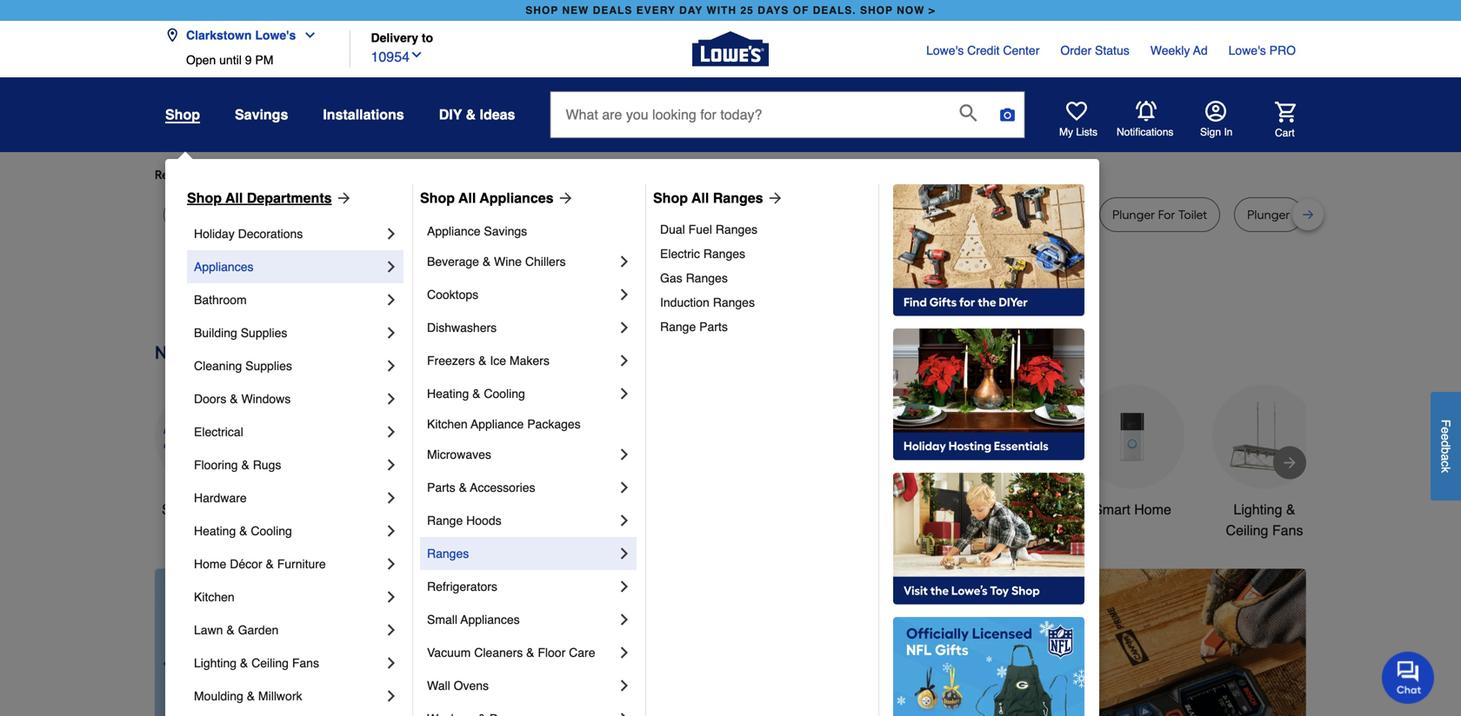 Task type: describe. For each thing, give the bounding box(es) containing it.
chevron right image for freezers & ice makers
[[616, 352, 633, 370]]

search image
[[960, 104, 977, 122]]

doors & windows link
[[194, 383, 383, 416]]

sign in
[[1200, 126, 1233, 138]]

ideas
[[480, 107, 515, 123]]

lowe's home improvement notification center image
[[1136, 101, 1157, 122]]

lawn & garden link
[[194, 614, 383, 647]]

plunger for plunger for toilet
[[1112, 207, 1155, 222]]

d
[[1439, 441, 1453, 447]]

arrow right image for shop all ranges
[[763, 190, 784, 207]]

1 horizontal spatial savings
[[484, 224, 527, 238]]

wall ovens
[[427, 679, 489, 693]]

microwaves
[[427, 448, 491, 462]]

appliance savings link
[[427, 217, 633, 245]]

snake for plumbing
[[388, 207, 498, 222]]

weekly
[[1150, 43, 1190, 57]]

status
[[1095, 43, 1130, 57]]

heating for heating & cooling link for heating & cooling's chevron right icon
[[194, 524, 236, 538]]

dual fuel ranges
[[660, 223, 758, 237]]

chevron right image for wall ovens
[[616, 678, 633, 695]]

new deals every day during 25 days of deals image
[[155, 338, 1306, 368]]

recommended searches for you heading
[[155, 166, 1306, 184]]

chevron right image for doors & windows
[[383, 391, 400, 408]]

weekly ad link
[[1150, 42, 1208, 59]]

bathroom inside button
[[970, 502, 1030, 518]]

dual fuel ranges link
[[660, 217, 866, 242]]

2 vertical spatial appliances
[[461, 613, 520, 627]]

shop for shop all ranges
[[653, 190, 688, 206]]

bathroom button
[[948, 385, 1052, 521]]

outdoor
[[818, 502, 869, 518]]

every
[[636, 4, 676, 17]]

home décor & furniture
[[194, 558, 326, 571]]

chevron down image
[[410, 48, 424, 62]]

recommended searches for you
[[155, 167, 334, 182]]

officially licensed n f l gifts. shop now. image
[[893, 618, 1085, 717]]

lowe's pro link
[[1229, 42, 1296, 59]]

induction ranges link
[[660, 291, 866, 315]]

vacuum
[[427, 646, 471, 660]]

kitchen link
[[194, 581, 383, 614]]

floor
[[538, 646, 566, 660]]

shop all appliances link
[[420, 188, 574, 209]]

4 toilet from the left
[[1178, 207, 1207, 222]]

deals.
[[813, 4, 856, 17]]

2 snake from the left
[[681, 207, 715, 222]]

electric ranges link
[[660, 242, 866, 266]]

shop for shop all departments
[[187, 190, 222, 206]]

ice
[[490, 354, 506, 368]]

lowe's inside 'button'
[[255, 28, 296, 42]]

windows
[[241, 392, 291, 406]]

cooling for heating & cooling link for heating & cooling's chevron right icon
[[251, 524, 292, 538]]

order status
[[1061, 43, 1130, 57]]

1 vertical spatial lighting
[[194, 657, 237, 671]]

hardware
[[194, 491, 247, 505]]

with
[[707, 4, 737, 17]]

shop button
[[165, 106, 200, 124]]

millwork
[[258, 690, 302, 704]]

3 toilet from the left
[[1043, 207, 1072, 222]]

outdoor tools & equipment
[[818, 502, 918, 539]]

lighting & ceiling fans inside lighting & ceiling fans button
[[1226, 502, 1303, 539]]

in
[[1224, 126, 1233, 138]]

delivery
[[371, 31, 418, 45]]

hardware link
[[194, 482, 383, 515]]

range hoods
[[427, 514, 502, 528]]

all for appliances
[[458, 190, 476, 206]]

chevron right image for flooring & rugs
[[383, 457, 400, 474]]

lowe's credit center
[[926, 43, 1040, 57]]

0 horizontal spatial home
[[194, 558, 226, 571]]

10954 button
[[371, 45, 424, 67]]

ranges up range parts link
[[713, 296, 755, 310]]

range for range hoods
[[427, 514, 463, 528]]

1 vertical spatial arrow right image
[[1281, 454, 1299, 472]]

lowe's wishes you and your family a happy hanukkah. image
[[155, 277, 1306, 321]]

decorations for holiday
[[238, 227, 303, 241]]

bathroom link
[[194, 284, 383, 317]]

ranges link
[[427, 538, 616, 571]]

0 vertical spatial appliance
[[427, 224, 481, 238]]

0 horizontal spatial bathroom
[[194, 293, 247, 307]]

1 toilet from the left
[[177, 207, 206, 222]]

f e e d b a c k
[[1439, 420, 1453, 473]]

lawn & garden
[[194, 624, 279, 638]]

electrical link
[[194, 416, 383, 449]]

0 vertical spatial appliances
[[480, 190, 554, 206]]

chevron right image for cleaning supplies
[[383, 357, 400, 375]]

wall
[[427, 679, 450, 693]]

chevron down image
[[296, 28, 317, 42]]

range hoods link
[[427, 504, 616, 538]]

beverage & wine chillers link
[[427, 245, 616, 278]]

auger
[[208, 207, 242, 222]]

Search Query text field
[[551, 92, 946, 137]]

1 vertical spatial fans
[[292, 657, 319, 671]]

pm
[[255, 53, 273, 67]]

f
[[1439, 420, 1453, 427]]

location image
[[165, 28, 179, 42]]

lowe's home improvement lists image
[[1066, 101, 1087, 122]]

my
[[1059, 126, 1073, 138]]

chevron right image for bathroom
[[383, 291, 400, 309]]

deals
[[593, 4, 633, 17]]

plunger for plunger
[[1247, 207, 1290, 222]]

smart home button
[[1080, 385, 1185, 521]]

chevron right image for holiday decorations
[[383, 225, 400, 243]]

diy & ideas
[[439, 107, 515, 123]]

deals
[[217, 502, 252, 518]]

holiday hosting essentials. image
[[893, 329, 1085, 461]]

ranges up the refrigerators at bottom left
[[427, 547, 469, 561]]

lighting inside button
[[1234, 502, 1282, 518]]

lowe's home improvement account image
[[1206, 101, 1226, 122]]

vacuum cleaners & floor care
[[427, 646, 595, 660]]

chevron right image for building supplies
[[383, 324, 400, 342]]

kitchen for kitchen appliance packages
[[427, 417, 468, 431]]

chevron right image for heating & cooling
[[616, 385, 633, 403]]

home inside 'button'
[[1134, 502, 1171, 518]]

1 e from the top
[[1439, 427, 1453, 434]]

parts & accessories
[[427, 481, 535, 495]]

all for deals
[[198, 502, 213, 518]]

chevron right image for heating & cooling
[[383, 523, 400, 540]]

ranges up electric ranges link
[[716, 223, 758, 237]]

christmas decorations
[[566, 502, 641, 539]]

arrow right image for shop all departments
[[332, 190, 353, 207]]

beverage
[[427, 255, 479, 269]]

chevron right image for small appliances
[[616, 611, 633, 629]]

electric
[[660, 247, 700, 261]]

lighting & ceiling fans inside lighting & ceiling fans link
[[194, 657, 319, 671]]

small
[[427, 613, 458, 627]]

pro
[[1270, 43, 1296, 57]]

heating for heating & cooling link associated with chevron right image associated with heating & cooling
[[427, 387, 469, 401]]

0 vertical spatial parts
[[699, 320, 728, 334]]

outdoor tools & equipment button
[[816, 385, 920, 541]]

shop for shop all appliances
[[420, 190, 455, 206]]

of
[[793, 4, 809, 17]]

lowe's home improvement logo image
[[692, 11, 769, 87]]

lowe's for lowe's credit center
[[926, 43, 964, 57]]

kitchen appliance packages link
[[427, 411, 633, 438]]

range parts
[[660, 320, 728, 334]]

2 e from the top
[[1439, 434, 1453, 441]]

toilet auger
[[177, 207, 242, 222]]

k
[[1439, 467, 1453, 473]]

plumbing snake for toilet
[[755, 207, 897, 222]]

equipment
[[835, 523, 901, 539]]

holiday decorations link
[[194, 217, 383, 250]]



Task type: locate. For each thing, give the bounding box(es) containing it.
beverage & wine chillers
[[427, 255, 566, 269]]

heating & cooling link down makers
[[427, 377, 616, 411]]

shop inside button
[[162, 502, 194, 518]]

0 horizontal spatial kitchen
[[194, 591, 235, 604]]

flooring & rugs
[[194, 458, 281, 472]]

to
[[422, 31, 433, 45]]

chevron right image for kitchen
[[383, 589, 400, 606]]

tools up equipment
[[872, 502, 905, 518]]

2 horizontal spatial shop
[[653, 190, 688, 206]]

microwaves link
[[427, 438, 616, 471]]

my lists link
[[1059, 101, 1098, 139]]

lighting & ceiling fans link
[[194, 647, 383, 680]]

chevron right image for lawn & garden
[[383, 622, 400, 639]]

chevron right image for hardware
[[383, 490, 400, 507]]

0 horizontal spatial heating
[[194, 524, 236, 538]]

visit the lowe's toy shop. image
[[893, 473, 1085, 605]]

heating & cooling for heating & cooling link associated with chevron right image associated with heating & cooling
[[427, 387, 525, 401]]

arrow right image down you
[[332, 190, 353, 207]]

furniture
[[277, 558, 326, 571]]

0 vertical spatial lighting & ceiling fans
[[1226, 502, 1303, 539]]

1 vertical spatial kitchen
[[194, 591, 235, 604]]

ceiling inside button
[[1226, 523, 1269, 539]]

0 vertical spatial kitchen
[[427, 417, 468, 431]]

0 vertical spatial arrow right image
[[554, 190, 574, 207]]

smart home
[[1093, 502, 1171, 518]]

supplies up windows
[[245, 359, 292, 373]]

chevron right image for cooktops
[[616, 286, 633, 304]]

installations
[[323, 107, 404, 123]]

appliance
[[427, 224, 481, 238], [471, 417, 524, 431]]

0 vertical spatial home
[[1134, 502, 1171, 518]]

wall ovens link
[[427, 670, 616, 703]]

lighting & ceiling fans button
[[1212, 385, 1317, 541]]

1 vertical spatial ceiling
[[252, 657, 289, 671]]

smart
[[1093, 502, 1131, 518]]

hoods
[[466, 514, 502, 528]]

shop for shop all deals
[[162, 502, 194, 518]]

chevron right image
[[616, 253, 633, 270], [616, 286, 633, 304], [383, 357, 400, 375], [616, 385, 633, 403], [383, 391, 400, 408], [383, 424, 400, 441], [616, 479, 633, 497], [616, 512, 633, 530], [616, 611, 633, 629], [616, 678, 633, 695], [616, 711, 633, 717]]

chevron right image for beverage & wine chillers
[[616, 253, 633, 270]]

cleaning supplies link
[[194, 350, 383, 383]]

0 vertical spatial bathroom
[[194, 293, 247, 307]]

0 horizontal spatial savings
[[235, 107, 288, 123]]

heating & cooling link for chevron right image associated with heating & cooling
[[427, 377, 616, 411]]

0 vertical spatial heating
[[427, 387, 469, 401]]

home décor & furniture link
[[194, 548, 383, 581]]

heating down freezers on the left of the page
[[427, 387, 469, 401]]

decorations down "shop all departments" link
[[238, 227, 303, 241]]

2 plunger from the left
[[1247, 207, 1290, 222]]

appliances up cleaners
[[461, 613, 520, 627]]

lists
[[1076, 126, 1098, 138]]

doors & windows
[[194, 392, 291, 406]]

snake right drain
[[969, 207, 1003, 222]]

range parts link
[[660, 315, 866, 339]]

shop up snake for plumbing
[[420, 190, 455, 206]]

you
[[313, 167, 334, 182]]

appliances down holiday
[[194, 260, 254, 274]]

cooktops link
[[427, 278, 616, 311]]

parts down induction ranges
[[699, 320, 728, 334]]

gas ranges link
[[660, 266, 866, 291]]

chevron right image
[[383, 225, 400, 243], [383, 258, 400, 276], [383, 291, 400, 309], [616, 319, 633, 337], [383, 324, 400, 342], [616, 352, 633, 370], [616, 446, 633, 464], [383, 457, 400, 474], [383, 490, 400, 507], [383, 523, 400, 540], [616, 545, 633, 563], [383, 556, 400, 573], [616, 578, 633, 596], [383, 589, 400, 606], [383, 622, 400, 639], [616, 645, 633, 662], [383, 655, 400, 672], [383, 688, 400, 705]]

>
[[929, 4, 936, 17]]

decorations inside "link"
[[238, 227, 303, 241]]

cart
[[1275, 127, 1295, 139]]

supplies for building supplies
[[241, 326, 287, 340]]

camera image
[[999, 106, 1016, 124]]

1 vertical spatial bathroom
[[970, 502, 1030, 518]]

kitchen appliance packages
[[427, 417, 581, 431]]

0 horizontal spatial decorations
[[238, 227, 303, 241]]

arrow right image inside "shop all departments" link
[[332, 190, 353, 207]]

heating down shop all deals
[[194, 524, 236, 538]]

1 horizontal spatial lowe's
[[926, 43, 964, 57]]

plumbing up appliance savings
[[445, 207, 498, 222]]

1 vertical spatial heating & cooling
[[194, 524, 292, 538]]

ranges down dual fuel ranges
[[703, 247, 745, 261]]

1 shop from the left
[[187, 190, 222, 206]]

tools inside 'button'
[[455, 502, 488, 518]]

shop down open
[[165, 107, 200, 123]]

1 horizontal spatial decorations
[[566, 523, 641, 539]]

0 horizontal spatial heating & cooling link
[[194, 515, 383, 548]]

chevron right image for home décor & furniture
[[383, 556, 400, 573]]

snake up the fuel
[[681, 207, 715, 222]]

sign
[[1200, 126, 1221, 138]]

home
[[1134, 502, 1171, 518], [194, 558, 226, 571]]

0 vertical spatial supplies
[[241, 326, 287, 340]]

1 horizontal spatial fans
[[1272, 523, 1303, 539]]

tools button
[[419, 385, 524, 521]]

decorations for christmas
[[566, 523, 641, 539]]

1 horizontal spatial heating & cooling link
[[427, 377, 616, 411]]

decorations inside button
[[566, 523, 641, 539]]

shop all departments
[[187, 190, 332, 206]]

range left hoods
[[427, 514, 463, 528]]

order status link
[[1061, 42, 1130, 59]]

shop all departments link
[[187, 188, 353, 209]]

heating & cooling for heating & cooling link for heating & cooling's chevron right icon
[[194, 524, 292, 538]]

plunger down the cart
[[1247, 207, 1290, 222]]

supplies for cleaning supplies
[[245, 359, 292, 373]]

delivery to
[[371, 31, 433, 45]]

1 vertical spatial heating & cooling link
[[194, 515, 383, 548]]

tools down parts & accessories
[[455, 502, 488, 518]]

tools inside outdoor tools & equipment
[[872, 502, 905, 518]]

0 horizontal spatial fans
[[292, 657, 319, 671]]

freezers
[[427, 354, 475, 368]]

shop up toilet auger at left
[[187, 190, 222, 206]]

1 snake from the left
[[388, 207, 422, 222]]

shop these last-minute gifts. $99 or less. quantities are limited and won't last. image
[[155, 569, 436, 717]]

1 shop from the left
[[526, 4, 558, 17]]

1 horizontal spatial tools
[[872, 502, 905, 518]]

snake down shop all appliances
[[388, 207, 422, 222]]

range down the induction
[[660, 320, 696, 334]]

order
[[1061, 43, 1092, 57]]

0 horizontal spatial heating & cooling
[[194, 524, 292, 538]]

induction
[[660, 296, 710, 310]]

1 horizontal spatial heating & cooling
[[427, 387, 525, 401]]

lowe's home improvement cart image
[[1275, 102, 1296, 122]]

& inside button
[[466, 107, 476, 123]]

chat invite button image
[[1382, 652, 1435, 705]]

0 horizontal spatial shop
[[187, 190, 222, 206]]

chevron right image for lighting & ceiling fans
[[383, 655, 400, 672]]

cooling
[[484, 387, 525, 401], [251, 524, 292, 538]]

1 vertical spatial cooling
[[251, 524, 292, 538]]

shop left new
[[526, 4, 558, 17]]

shop all appliances
[[420, 190, 554, 206]]

christmas
[[572, 502, 635, 518]]

ranges up induction ranges
[[686, 271, 728, 285]]

cart button
[[1251, 102, 1296, 140]]

savings up wine
[[484, 224, 527, 238]]

appliances up appliance savings link
[[480, 190, 554, 206]]

chevron right image for electrical
[[383, 424, 400, 441]]

1 vertical spatial appliance
[[471, 417, 524, 431]]

0 horizontal spatial lighting & ceiling fans
[[194, 657, 319, 671]]

diy
[[439, 107, 462, 123]]

ceiling
[[1226, 523, 1269, 539], [252, 657, 289, 671]]

holiday
[[194, 227, 235, 241]]

1 horizontal spatial lighting
[[1234, 502, 1282, 518]]

cleaning
[[194, 359, 242, 373]]

chevron right image for moulding & millwork
[[383, 688, 400, 705]]

freezers & ice makers link
[[427, 344, 616, 377]]

1 horizontal spatial shop
[[420, 190, 455, 206]]

1 vertical spatial home
[[194, 558, 226, 571]]

3 shop from the left
[[653, 190, 688, 206]]

1 horizontal spatial kitchen
[[427, 417, 468, 431]]

1 horizontal spatial arrow right image
[[763, 190, 784, 207]]

until
[[219, 53, 242, 67]]

gas ranges
[[660, 271, 728, 285]]

moulding & millwork link
[[194, 680, 383, 713]]

savings button
[[235, 99, 288, 130]]

chevron right image for microwaves
[[616, 446, 633, 464]]

0 horizontal spatial ceiling
[[252, 657, 289, 671]]

0 horizontal spatial range
[[427, 514, 463, 528]]

all for ranges
[[692, 190, 709, 206]]

chevron right image for refrigerators
[[616, 578, 633, 596]]

0 horizontal spatial parts
[[427, 481, 455, 495]]

chevron right image for range hoods
[[616, 512, 633, 530]]

0 horizontal spatial arrow right image
[[554, 190, 574, 207]]

all left the deals
[[198, 502, 213, 518]]

lowe's
[[255, 28, 296, 42], [926, 43, 964, 57], [1229, 43, 1266, 57]]

4 snake from the left
[[969, 207, 1003, 222]]

0 vertical spatial range
[[660, 320, 696, 334]]

1 vertical spatial decorations
[[566, 523, 641, 539]]

heating & cooling down freezers & ice makers in the left of the page
[[427, 387, 525, 401]]

2 shop from the left
[[860, 4, 893, 17]]

0 vertical spatial savings
[[235, 107, 288, 123]]

gas
[[660, 271, 682, 285]]

plunger
[[1112, 207, 1155, 222], [1247, 207, 1290, 222]]

0 horizontal spatial plumbing
[[445, 207, 498, 222]]

home right smart
[[1134, 502, 1171, 518]]

supplies up cleaning supplies
[[241, 326, 287, 340]]

1 horizontal spatial home
[[1134, 502, 1171, 518]]

0 vertical spatial decorations
[[238, 227, 303, 241]]

lowe's for lowe's pro
[[1229, 43, 1266, 57]]

lowe's up pm
[[255, 28, 296, 42]]

1 horizontal spatial parts
[[699, 320, 728, 334]]

lowe's left credit in the right of the page
[[926, 43, 964, 57]]

1 plumbing from the left
[[445, 207, 498, 222]]

0 horizontal spatial lighting
[[194, 657, 237, 671]]

for
[[295, 167, 310, 182], [425, 207, 442, 222], [848, 207, 865, 222], [1158, 207, 1175, 222]]

0 vertical spatial lighting
[[1234, 502, 1282, 518]]

None search field
[[550, 91, 1025, 154]]

appliances link
[[194, 250, 383, 284]]

heating & cooling link for heating & cooling's chevron right icon
[[194, 515, 383, 548]]

1 vertical spatial parts
[[427, 481, 455, 495]]

heating & cooling link up furniture
[[194, 515, 383, 548]]

kitchen inside kitchen link
[[194, 591, 235, 604]]

lowe's pro
[[1229, 43, 1296, 57]]

shop left the deals
[[162, 502, 194, 518]]

2 horizontal spatial lowe's
[[1229, 43, 1266, 57]]

arrow right image inside shop all appliances link
[[554, 190, 574, 207]]

0 horizontal spatial cooling
[[251, 524, 292, 538]]

chillers
[[525, 255, 566, 269]]

recommended
[[155, 167, 238, 182]]

1 horizontal spatial ceiling
[[1226, 523, 1269, 539]]

arrow right image
[[332, 190, 353, 207], [763, 190, 784, 207]]

packages
[[527, 417, 581, 431]]

2 tools from the left
[[872, 502, 905, 518]]

1 vertical spatial supplies
[[245, 359, 292, 373]]

2 arrow right image from the left
[[763, 190, 784, 207]]

1 vertical spatial lighting & ceiling fans
[[194, 657, 319, 671]]

cooling up the home décor & furniture
[[251, 524, 292, 538]]

for inside heading
[[295, 167, 310, 182]]

small appliances
[[427, 613, 520, 627]]

plunger down notifications
[[1112, 207, 1155, 222]]

1 vertical spatial savings
[[484, 224, 527, 238]]

kitchen up microwaves
[[427, 417, 468, 431]]

1 tools from the left
[[455, 502, 488, 518]]

0 vertical spatial ceiling
[[1226, 523, 1269, 539]]

plumbing up electric ranges link
[[755, 207, 808, 222]]

1 vertical spatial heating
[[194, 524, 236, 538]]

kitchen inside 'kitchen appliance packages' link
[[427, 417, 468, 431]]

drain snake
[[937, 207, 1003, 222]]

appliance down snake for plumbing
[[427, 224, 481, 238]]

0 vertical spatial cooling
[[484, 387, 525, 401]]

ranges down the recommended searches for you heading
[[713, 190, 763, 206]]

makers
[[510, 354, 550, 368]]

arrow right image up dual fuel ranges link
[[763, 190, 784, 207]]

cleaners
[[474, 646, 523, 660]]

find gifts for the diyer. image
[[893, 184, 1085, 317]]

1 vertical spatial range
[[427, 514, 463, 528]]

toilet
[[177, 207, 206, 222], [868, 207, 897, 222], [1043, 207, 1072, 222], [1178, 207, 1207, 222]]

all
[[225, 190, 243, 206], [458, 190, 476, 206], [692, 190, 709, 206], [198, 502, 213, 518]]

1 horizontal spatial bathroom
[[970, 502, 1030, 518]]

lowe's left pro
[[1229, 43, 1266, 57]]

chevron right image for ranges
[[616, 545, 633, 563]]

0 horizontal spatial tools
[[455, 502, 488, 518]]

holiday decorations
[[194, 227, 303, 241]]

all inside button
[[198, 502, 213, 518]]

2 shop from the left
[[420, 190, 455, 206]]

1 horizontal spatial heating
[[427, 387, 469, 401]]

0 horizontal spatial shop
[[526, 4, 558, 17]]

all up the auger on the top
[[225, 190, 243, 206]]

savings
[[235, 107, 288, 123], [484, 224, 527, 238]]

chevron right image for appliances
[[383, 258, 400, 276]]

moulding
[[194, 690, 243, 704]]

freezers & ice makers
[[427, 354, 550, 368]]

all up the fuel
[[692, 190, 709, 206]]

chevron right image for dishwashers
[[616, 319, 633, 337]]

cooling up kitchen appliance packages
[[484, 387, 525, 401]]

all up snake for plumbing
[[458, 190, 476, 206]]

advertisement region
[[464, 569, 1306, 717]]

1 arrow right image from the left
[[332, 190, 353, 207]]

supplies
[[241, 326, 287, 340], [245, 359, 292, 373]]

ad
[[1193, 43, 1208, 57]]

cleaning supplies
[[194, 359, 292, 373]]

toilet left drain
[[868, 207, 897, 222]]

snake up electric ranges link
[[811, 207, 845, 222]]

heating & cooling down the deals
[[194, 524, 292, 538]]

3 snake from the left
[[811, 207, 845, 222]]

shop left now
[[860, 4, 893, 17]]

1 horizontal spatial range
[[660, 320, 696, 334]]

building supplies link
[[194, 317, 383, 350]]

1 vertical spatial appliances
[[194, 260, 254, 274]]

toilet down my
[[1043, 207, 1072, 222]]

lighting & ceiling fans
[[1226, 502, 1303, 539], [194, 657, 319, 671]]

0 horizontal spatial lowe's
[[255, 28, 296, 42]]

1 plunger from the left
[[1112, 207, 1155, 222]]

chevron right image for parts & accessories
[[616, 479, 633, 497]]

appliance up microwaves link
[[471, 417, 524, 431]]

0 vertical spatial heating & cooling
[[427, 387, 525, 401]]

shop all ranges
[[653, 190, 763, 206]]

arrow right image inside shop all ranges link
[[763, 190, 784, 207]]

shop new deals every day with 25 days of deals. shop now >
[[526, 4, 936, 17]]

cooling for heating & cooling link associated with chevron right image associated with heating & cooling
[[484, 387, 525, 401]]

dishwashers
[[427, 321, 497, 335]]

all for departments
[[225, 190, 243, 206]]

1 horizontal spatial lighting & ceiling fans
[[1226, 502, 1303, 539]]

e up b
[[1439, 434, 1453, 441]]

& inside outdoor tools & equipment
[[909, 502, 918, 518]]

kitchen for kitchen
[[194, 591, 235, 604]]

2 plumbing from the left
[[755, 207, 808, 222]]

1 horizontal spatial plumbing
[[755, 207, 808, 222]]

arrow right image
[[554, 190, 574, 207], [1281, 454, 1299, 472]]

decorations down christmas
[[566, 523, 641, 539]]

0 horizontal spatial arrow right image
[[332, 190, 353, 207]]

2 toilet from the left
[[868, 207, 897, 222]]

refrigerators
[[427, 580, 497, 594]]

home left décor
[[194, 558, 226, 571]]

0 vertical spatial shop
[[165, 107, 200, 123]]

1 horizontal spatial shop
[[860, 4, 893, 17]]

toilet down sign
[[1178, 207, 1207, 222]]

0 vertical spatial heating & cooling link
[[427, 377, 616, 411]]

kitchen up lawn
[[194, 591, 235, 604]]

e up d
[[1439, 427, 1453, 434]]

1 horizontal spatial arrow right image
[[1281, 454, 1299, 472]]

range for range parts
[[660, 320, 696, 334]]

savings down pm
[[235, 107, 288, 123]]

chevron right image for vacuum cleaners & floor care
[[616, 645, 633, 662]]

new
[[562, 4, 589, 17]]

parts down microwaves
[[427, 481, 455, 495]]

0 horizontal spatial plunger
[[1112, 207, 1155, 222]]

1 horizontal spatial plunger
[[1247, 207, 1290, 222]]

1 horizontal spatial cooling
[[484, 387, 525, 401]]

1 vertical spatial shop
[[162, 502, 194, 518]]

shop up dual
[[653, 190, 688, 206]]

kitchen
[[427, 417, 468, 431], [194, 591, 235, 604]]

0 vertical spatial fans
[[1272, 523, 1303, 539]]

fans inside button
[[1272, 523, 1303, 539]]

shop for shop
[[165, 107, 200, 123]]

toilet up holiday
[[177, 207, 206, 222]]



Task type: vqa. For each thing, say whether or not it's contained in the screenshot.
middle bit
no



